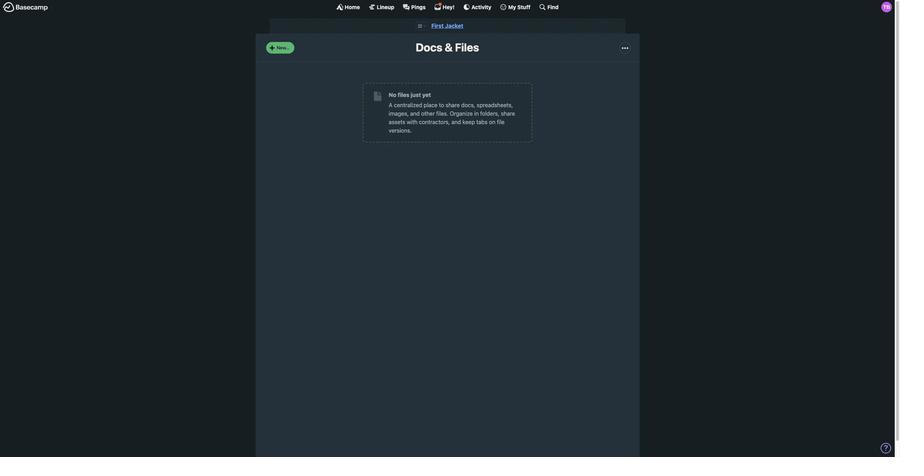 Task type: describe. For each thing, give the bounding box(es) containing it.
just
[[411, 92, 421, 98]]

hey!
[[443, 4, 455, 10]]

my stuff button
[[500, 4, 531, 11]]

docs,
[[461, 102, 475, 108]]

first jacket
[[431, 23, 463, 29]]

first
[[431, 23, 444, 29]]

tabs
[[476, 119, 488, 125]]

home
[[345, 4, 360, 10]]

yet
[[422, 92, 431, 98]]

new… button
[[266, 42, 294, 54]]

switch accounts image
[[3, 2, 48, 13]]

files
[[455, 41, 479, 54]]

pings
[[411, 4, 426, 10]]

pings button
[[403, 4, 426, 11]]

1 horizontal spatial share
[[501, 110, 515, 117]]

0 horizontal spatial and
[[410, 110, 420, 117]]

with
[[407, 119, 418, 125]]

find button
[[539, 4, 559, 11]]

0 vertical spatial share
[[446, 102, 460, 108]]

hey! button
[[434, 2, 455, 11]]

docs
[[416, 41, 442, 54]]

1 vertical spatial and
[[452, 119, 461, 125]]

find
[[547, 4, 559, 10]]

on
[[489, 119, 495, 125]]

main element
[[0, 0, 895, 14]]

new…
[[277, 45, 289, 50]]

my
[[508, 4, 516, 10]]

in
[[474, 110, 479, 117]]

lineup
[[377, 4, 394, 10]]

&
[[445, 41, 453, 54]]

home link
[[336, 4, 360, 11]]

a centralized place to share docs, spreadsheets, images, and other files. organize in folders, share assets with contractors, and keep tabs on file versions.
[[389, 102, 515, 134]]

activity link
[[463, 4, 491, 11]]

place
[[424, 102, 438, 108]]



Task type: vqa. For each thing, say whether or not it's contained in the screenshot.
2nd 16, from the bottom of the Main element at the top
no



Task type: locate. For each thing, give the bounding box(es) containing it.
organize
[[450, 110, 473, 117]]

share
[[446, 102, 460, 108], [501, 110, 515, 117]]

share right "to"
[[446, 102, 460, 108]]

images,
[[389, 110, 409, 117]]

0 vertical spatial and
[[410, 110, 420, 117]]

and up with
[[410, 110, 420, 117]]

and
[[410, 110, 420, 117], [452, 119, 461, 125]]

to
[[439, 102, 444, 108]]

lineup link
[[368, 4, 394, 11]]

0 horizontal spatial share
[[446, 102, 460, 108]]

1 vertical spatial share
[[501, 110, 515, 117]]

assets
[[389, 119, 405, 125]]

versions.
[[389, 127, 412, 134]]

keep
[[463, 119, 475, 125]]

jacket
[[445, 23, 463, 29]]

and down organize
[[452, 119, 461, 125]]

file
[[497, 119, 505, 125]]

a
[[389, 102, 393, 108]]

spreadsheets,
[[477, 102, 513, 108]]

stuff
[[517, 4, 531, 10]]

docs & files
[[416, 41, 479, 54]]

activity
[[472, 4, 491, 10]]

tyler black image
[[881, 2, 892, 12]]

folders,
[[480, 110, 499, 117]]

share up file
[[501, 110, 515, 117]]

other
[[421, 110, 435, 117]]

no files just yet
[[389, 92, 431, 98]]

my stuff
[[508, 4, 531, 10]]

1 horizontal spatial and
[[452, 119, 461, 125]]

no
[[389, 92, 396, 98]]

centralized
[[394, 102, 422, 108]]

files.
[[436, 110, 448, 117]]

first jacket link
[[431, 23, 463, 29]]

contractors,
[[419, 119, 450, 125]]

files
[[398, 92, 409, 98]]



